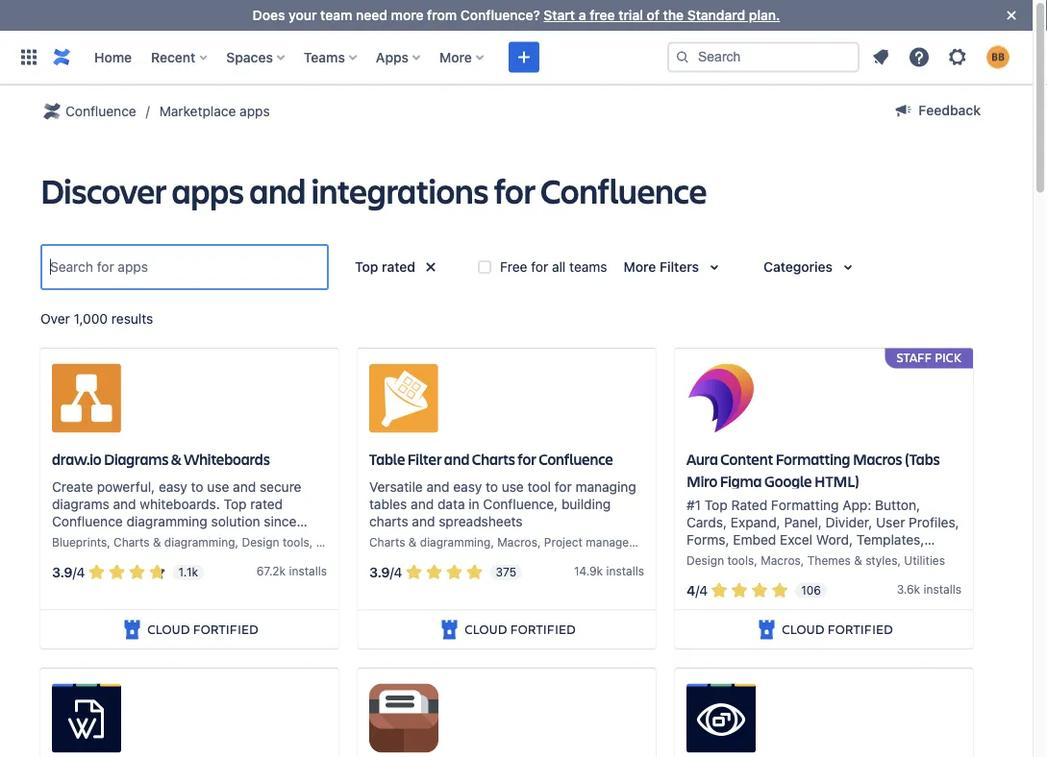Task type: describe. For each thing, give the bounding box(es) containing it.
all
[[552, 259, 566, 275]]

of
[[647, 7, 660, 23]]

s for table filter and charts for confluence
[[638, 564, 644, 578]]

easy for powerful,
[[159, 479, 187, 495]]

word,
[[816, 532, 853, 548]]

marketplace
[[159, 103, 236, 119]]

use for and
[[207, 479, 229, 495]]

results
[[111, 311, 153, 327]]

recent
[[151, 49, 196, 65]]

, down solution
[[235, 535, 239, 549]]

more for more filters
[[624, 259, 656, 275]]

use for tool
[[502, 479, 524, 495]]

recent button
[[145, 42, 215, 73]]

draw.io
[[52, 449, 101, 469]]

free
[[590, 7, 615, 23]]

your
[[289, 7, 317, 23]]

cloud for and
[[465, 621, 507, 639]]

content
[[721, 449, 773, 469]]

, left project
[[538, 535, 541, 549]]

panel,
[[784, 514, 822, 530]]

aura content formatting macros (tabs miro figma google html)
[[687, 449, 940, 491]]

managing
[[576, 479, 636, 495]]

categories
[[764, 259, 833, 275]]

html)
[[815, 471, 860, 491]]

management
[[586, 535, 657, 549]]

need
[[356, 7, 388, 23]]

macros inside versatile and easy to use tool for managing tables and data in confluence, building charts and spreadsheets charts & diagramming , macros , project management
[[498, 535, 538, 549]]

macros up the 67.2k install s
[[316, 535, 356, 549]]

solution
[[211, 513, 260, 529]]

, right pro
[[754, 554, 758, 567]]

2 horizontal spatial charts
[[472, 449, 515, 469]]

themes
[[808, 554, 851, 567]]

diagrams
[[52, 496, 109, 512]]

team
[[320, 7, 352, 23]]

, up the 67.2k install s
[[309, 535, 313, 549]]

global element
[[12, 30, 667, 84]]

embed
[[733, 532, 776, 548]]

feedback
[[919, 102, 981, 118]]

remove selected image
[[419, 256, 442, 279]]

cloud fortified app badge image for diagrams
[[120, 619, 144, 642]]

draw.io diagrams & whiteboards
[[52, 449, 270, 469]]

67.2k install s
[[257, 564, 327, 578]]

apps for discover
[[172, 167, 244, 213]]

over
[[40, 311, 70, 327]]

draw.io diagrams & whiteboards image
[[52, 364, 121, 433]]

scroll viewport for confluence image
[[687, 684, 756, 753]]

confluence up managing
[[539, 449, 613, 469]]

create
[[52, 479, 93, 495]]

1 horizontal spatial design
[[687, 554, 724, 567]]

home link
[[88, 42, 138, 73]]

formatting inside #1 top rated formatting app: button, cards, expand, panel, divider, user profiles, forms, embed excel word, templates, karma pro
[[771, 497, 839, 513]]

cloud fortified for charts
[[465, 621, 576, 639]]

cloud for &
[[147, 621, 190, 639]]

project
[[544, 535, 583, 549]]

for left all
[[531, 259, 548, 275]]

design tools , macros , themes & styles , utilities
[[687, 554, 945, 567]]

miro
[[687, 471, 718, 491]]

for inside versatile and easy to use tool for managing tables and data in confluence, building charts and spreadsheets charts & diagramming , macros , project management
[[555, 479, 572, 495]]

table filter and charts for confluence
[[369, 449, 613, 469]]

install for aura content formatting macros (tabs miro figma google html)
[[924, 583, 956, 596]]

Search field
[[667, 42, 860, 73]]

, down excel
[[801, 554, 804, 567]]

14.9k install s
[[574, 564, 644, 578]]

easy for and
[[453, 479, 482, 495]]

install for table filter and charts for confluence
[[606, 564, 638, 578]]

divider,
[[826, 514, 873, 530]]

for up tool
[[518, 449, 536, 469]]

google
[[765, 471, 812, 491]]

formatting inside aura content formatting macros (tabs miro figma google html)
[[776, 449, 851, 469]]

marketplace apps
[[159, 103, 270, 119]]

pro
[[730, 549, 751, 565]]

over 1,000 results
[[40, 311, 153, 327]]

confluence image
[[50, 46, 73, 69]]

install for draw.io diagrams & whiteboards
[[289, 564, 321, 578]]

notification icon image
[[869, 46, 892, 69]]

powerful,
[[97, 479, 155, 495]]

1,000
[[74, 311, 108, 327]]

karma
[[687, 549, 727, 565]]

fortified for charts
[[510, 621, 576, 639]]

to for top
[[191, 479, 203, 495]]

secure
[[260, 479, 302, 495]]

cloud fortified app badge image for filter
[[438, 619, 461, 642]]

/ for table filter and charts for confluence
[[390, 565, 394, 580]]

start a free trial of the standard plan. link
[[544, 7, 780, 23]]

the
[[663, 7, 684, 23]]

trial
[[619, 7, 643, 23]]

figma
[[720, 471, 762, 491]]

1 horizontal spatial rated
[[382, 259, 415, 275]]

14.9k
[[574, 564, 603, 578]]

(tabs
[[905, 449, 940, 469]]

your profile and preferences image
[[987, 46, 1010, 69]]

more
[[391, 7, 424, 23]]

diagrams
[[104, 449, 169, 469]]

, down spreadsheets in the bottom left of the page
[[491, 535, 494, 549]]

& left the styles at bottom right
[[854, 554, 862, 567]]

3.9 for draw.io
[[52, 565, 73, 580]]

3 cloud from the left
[[782, 621, 825, 639]]

utilities
[[904, 554, 945, 567]]

teams
[[569, 259, 607, 275]]

start
[[544, 7, 575, 23]]

rated inside create powerful, easy to use and secure diagrams and whiteboards. top rated confluence diagramming solution since 2013
[[250, 496, 283, 512]]

3 cloud fortified app badge image from the left
[[755, 619, 778, 642]]

/ for draw.io diagrams & whiteboards
[[73, 565, 77, 580]]

confluence?
[[461, 7, 540, 23]]

106
[[801, 584, 821, 598]]

expand,
[[731, 514, 781, 530]]

/ for aura content formatting macros (tabs miro figma google html)
[[696, 583, 700, 599]]

spreadsheets
[[439, 513, 523, 529]]

confluence inside create powerful, easy to use and secure diagrams and whiteboards. top rated confluence diagramming solution since 2013
[[52, 513, 123, 529]]

0 horizontal spatial tools
[[283, 535, 309, 549]]

3.9 / 4 for draw.io
[[52, 565, 85, 580]]

aura content formatting macros (tabs miro figma google html) image
[[687, 364, 756, 433]]

3.9 for table
[[369, 565, 390, 580]]

staff
[[897, 349, 932, 365]]

top inside #1 top rated formatting app: button, cards, expand, panel, divider, user profiles, forms, embed excel word, templates, karma pro
[[705, 497, 728, 513]]

#1 top rated formatting app: button, cards, expand, panel, divider, user profiles, forms, embed excel word, templates, karma pro
[[687, 497, 959, 565]]

teams
[[304, 49, 345, 65]]

profiles,
[[909, 514, 959, 530]]



Task type: vqa. For each thing, say whether or not it's contained in the screenshot.
jql
no



Task type: locate. For each thing, give the bounding box(es) containing it.
spaces
[[226, 49, 273, 65]]

s for draw.io diagrams & whiteboards
[[321, 564, 327, 578]]

to down "table filter and charts for confluence"
[[486, 479, 498, 495]]

3.9 / 4
[[52, 565, 85, 580], [369, 565, 403, 580]]

0 vertical spatial more
[[440, 49, 472, 65]]

confluence down home link
[[65, 103, 136, 119]]

1 horizontal spatial cloud fortified
[[465, 621, 576, 639]]

confluence image
[[50, 46, 73, 69]]

table
[[369, 449, 405, 469]]

charts
[[369, 513, 408, 529]]

2 easy from the left
[[453, 479, 482, 495]]

for up free
[[494, 167, 535, 213]]

2 horizontal spatial /
[[696, 583, 700, 599]]

1 horizontal spatial more
[[624, 259, 656, 275]]

settings icon image
[[946, 46, 969, 69]]

more for more
[[440, 49, 472, 65]]

1 horizontal spatial cloud fortified app badge image
[[438, 619, 461, 642]]

1 vertical spatial rated
[[250, 496, 283, 512]]

design down the since
[[242, 535, 279, 549]]

more inside more dropdown button
[[440, 49, 472, 65]]

more down from
[[440, 49, 472, 65]]

create content image
[[512, 46, 536, 69]]

install down management
[[606, 564, 638, 578]]

forms,
[[687, 532, 729, 548]]

to up whiteboards.
[[191, 479, 203, 495]]

scroll word exporter for confluence image
[[52, 684, 121, 753]]

top inside create powerful, easy to use and secure diagrams and whiteboards. top rated confluence diagramming solution since 2013
[[224, 496, 247, 512]]

2 3.9 / 4 from the left
[[369, 565, 403, 580]]

integrations
[[311, 167, 489, 213]]

1 vertical spatial apps
[[172, 167, 244, 213]]

0 horizontal spatial /
[[73, 565, 77, 580]]

charts up in
[[472, 449, 515, 469]]

excel
[[780, 532, 813, 548]]

2 cloud fortified from the left
[[465, 621, 576, 639]]

2 to from the left
[[486, 479, 498, 495]]

3.6k install s
[[897, 583, 962, 596]]

0 horizontal spatial use
[[207, 479, 229, 495]]

s right '67.2k'
[[321, 564, 327, 578]]

close image
[[1000, 4, 1023, 27]]

1 to from the left
[[191, 479, 203, 495]]

0 vertical spatial design
[[242, 535, 279, 549]]

appswitcher icon image
[[17, 46, 40, 69]]

use up the confluence,
[[502, 479, 524, 495]]

formatting up html)
[[776, 449, 851, 469]]

whiteboards.
[[140, 496, 220, 512]]

diagramming down spreadsheets in the bottom left of the page
[[420, 535, 491, 549]]

Search for apps field
[[44, 250, 325, 285]]

4 for aura content formatting macros (tabs miro figma google html)
[[700, 583, 708, 599]]

versatile
[[369, 479, 423, 495]]

top
[[355, 259, 378, 275], [224, 496, 247, 512], [705, 497, 728, 513]]

0 horizontal spatial to
[[191, 479, 203, 495]]

a
[[579, 7, 586, 23]]

1 horizontal spatial 3.9 / 4
[[369, 565, 403, 580]]

, right 2013
[[107, 535, 110, 549]]

1 fortified from the left
[[193, 621, 258, 639]]

3.9 down charts
[[369, 565, 390, 580]]

/
[[73, 565, 77, 580], [390, 565, 394, 580], [696, 583, 700, 599]]

1 horizontal spatial s
[[638, 564, 644, 578]]

0 horizontal spatial 3.9 / 4
[[52, 565, 85, 580]]

staff pick
[[897, 349, 962, 365]]

& right diagrams
[[171, 449, 182, 469]]

macros down excel
[[761, 554, 801, 567]]

tool
[[528, 479, 551, 495]]

4
[[77, 565, 85, 580], [394, 565, 403, 580], [687, 583, 696, 599], [700, 583, 708, 599]]

to inside versatile and easy to use tool for managing tables and data in confluence, building charts and spreadsheets charts & diagramming , macros , project management
[[486, 479, 498, 495]]

to inside create powerful, easy to use and secure diagrams and whiteboards. top rated confluence diagramming solution since 2013
[[191, 479, 203, 495]]

fortified down the 375
[[510, 621, 576, 639]]

1 use from the left
[[207, 479, 229, 495]]

0 horizontal spatial easy
[[159, 479, 187, 495]]

free for all teams
[[500, 259, 607, 275]]

apps down spaces "popup button"
[[240, 103, 270, 119]]

use inside create powerful, easy to use and secure diagrams and whiteboards. top rated confluence diagramming solution since 2013
[[207, 479, 229, 495]]

more button
[[434, 42, 491, 73]]

0 horizontal spatial charts
[[114, 535, 150, 549]]

context icon image
[[40, 100, 63, 123], [40, 100, 63, 123]]

1 horizontal spatial use
[[502, 479, 524, 495]]

1 3.9 / 4 from the left
[[52, 565, 85, 580]]

charts down charts
[[369, 535, 405, 549]]

macros inside aura content formatting macros (tabs miro figma google html)
[[853, 449, 903, 469]]

easy inside versatile and easy to use tool for managing tables and data in confluence, building charts and spreadsheets charts & diagramming , macros , project management
[[453, 479, 482, 495]]

design
[[242, 535, 279, 549], [687, 554, 724, 567]]

2 horizontal spatial cloud fortified app badge image
[[755, 619, 778, 642]]

67.2k
[[257, 564, 286, 578]]

banner containing home
[[0, 30, 1033, 85]]

0 vertical spatial formatting
[[776, 449, 851, 469]]

0 horizontal spatial cloud fortified
[[147, 621, 258, 639]]

diagramming inside versatile and easy to use tool for managing tables and data in confluence, building charts and spreadsheets charts & diagramming , macros , project management
[[420, 535, 491, 549]]

for right tool
[[555, 479, 572, 495]]

diagramming down whiteboards.
[[126, 513, 208, 529]]

1 vertical spatial tools
[[728, 554, 754, 567]]

cloud down 1.1k
[[147, 621, 190, 639]]

to for data
[[486, 479, 498, 495]]

cloud fortified down the 375
[[465, 621, 576, 639]]

3 fortified from the left
[[828, 621, 893, 639]]

top left remove selected icon in the top left of the page
[[355, 259, 378, 275]]

2 horizontal spatial top
[[705, 497, 728, 513]]

1 horizontal spatial cloud
[[465, 621, 507, 639]]

standard
[[687, 7, 746, 23]]

install right 3.6k
[[924, 583, 956, 596]]

1 vertical spatial formatting
[[771, 497, 839, 513]]

0 horizontal spatial cloud
[[147, 621, 190, 639]]

& down whiteboards.
[[153, 535, 161, 549]]

tools
[[283, 535, 309, 549], [728, 554, 754, 567]]

3.9 / 4 for table
[[369, 565, 403, 580]]

1 easy from the left
[[159, 479, 187, 495]]

better content archiving for confluence image
[[369, 684, 439, 753]]

1 vertical spatial more
[[624, 259, 656, 275]]

spaces button
[[221, 42, 292, 73]]

0 horizontal spatial fortified
[[193, 621, 258, 639]]

blueprints
[[52, 535, 107, 549]]

3.9 / 4 down the blueprints
[[52, 565, 85, 580]]

app:
[[843, 497, 872, 513]]

banner
[[0, 30, 1033, 85]]

, down templates,
[[898, 554, 901, 567]]

0 vertical spatial tools
[[283, 535, 309, 549]]

4 for table filter and charts for confluence
[[394, 565, 403, 580]]

cloud fortified for whiteboards
[[147, 621, 258, 639]]

templates,
[[857, 532, 925, 548]]

1 horizontal spatial to
[[486, 479, 498, 495]]

marketplace apps link
[[159, 100, 270, 123]]

design down forms,
[[687, 554, 724, 567]]

macros
[[853, 449, 903, 469], [316, 535, 356, 549], [498, 535, 538, 549], [761, 554, 801, 567]]

rated up the since
[[250, 496, 283, 512]]

charts inside versatile and easy to use tool for managing tables and data in confluence, building charts and spreadsheets charts & diagramming , macros , project management
[[369, 535, 405, 549]]

easy inside create powerful, easy to use and secure diagrams and whiteboards. top rated confluence diagramming solution since 2013
[[159, 479, 187, 495]]

install right '67.2k'
[[289, 564, 321, 578]]

2013
[[52, 531, 83, 547]]

#1
[[687, 497, 701, 513]]

1 cloud from the left
[[147, 621, 190, 639]]

1 horizontal spatial tools
[[728, 554, 754, 567]]

0 horizontal spatial top
[[224, 496, 247, 512]]

1 horizontal spatial /
[[390, 565, 394, 580]]

0 horizontal spatial s
[[321, 564, 327, 578]]

filter
[[408, 449, 442, 469]]

2 horizontal spatial fortified
[[828, 621, 893, 639]]

fortified down 1.1k
[[193, 621, 258, 639]]

0 horizontal spatial more
[[440, 49, 472, 65]]

apps
[[240, 103, 270, 119], [172, 167, 244, 213]]

search image
[[675, 50, 691, 65]]

more left filters
[[624, 259, 656, 275]]

tools down "embed"
[[728, 554, 754, 567]]

/ down karma
[[696, 583, 700, 599]]

tools down the since
[[283, 535, 309, 549]]

diagramming inside create powerful, easy to use and secure diagrams and whiteboards. top rated confluence diagramming solution since 2013
[[126, 513, 208, 529]]

top up solution
[[224, 496, 247, 512]]

styles
[[866, 554, 898, 567]]

/ down charts
[[390, 565, 394, 580]]

formatting up the panel,
[[771, 497, 839, 513]]

s
[[321, 564, 327, 578], [638, 564, 644, 578], [956, 583, 962, 596]]

0 vertical spatial apps
[[240, 103, 270, 119]]

table filter and charts for confluence image
[[369, 364, 439, 433]]

1 horizontal spatial fortified
[[510, 621, 576, 639]]

4 for draw.io diagrams & whiteboards
[[77, 565, 85, 580]]

2 cloud fortified app badge image from the left
[[438, 619, 461, 642]]

formatting
[[776, 449, 851, 469], [771, 497, 839, 513]]

0 horizontal spatial cloud fortified app badge image
[[120, 619, 144, 642]]

& inside versatile and easy to use tool for managing tables and data in confluence, building charts and spreadsheets charts & diagramming , macros , project management
[[409, 535, 417, 549]]

fortified down the styles at bottom right
[[828, 621, 893, 639]]

3 cloud fortified from the left
[[782, 621, 893, 639]]

building
[[562, 496, 611, 512]]

cloud fortified down 106
[[782, 621, 893, 639]]

whiteboards
[[184, 449, 270, 469]]

feedback button
[[880, 95, 993, 126]]

0 horizontal spatial 3.9
[[52, 565, 73, 580]]

versatile and easy to use tool for managing tables and data in confluence, building charts and spreadsheets charts & diagramming , macros , project management
[[369, 479, 657, 549]]

cards,
[[687, 514, 727, 530]]

easy up in
[[453, 479, 482, 495]]

easy up whiteboards.
[[159, 479, 187, 495]]

3.9
[[52, 565, 73, 580], [369, 565, 390, 580]]

& down versatile
[[409, 535, 417, 549]]

1 vertical spatial design
[[687, 554, 724, 567]]

1 horizontal spatial easy
[[453, 479, 482, 495]]

0 vertical spatial rated
[[382, 259, 415, 275]]

macros up the 375
[[498, 535, 538, 549]]

3.6k
[[897, 583, 920, 596]]

confluence down diagrams
[[52, 513, 123, 529]]

/ down the blueprints
[[73, 565, 77, 580]]

2 3.9 from the left
[[369, 565, 390, 580]]

apps button
[[370, 42, 428, 73]]

fortified for whiteboards
[[193, 621, 258, 639]]

discover
[[40, 167, 166, 213]]

use inside versatile and easy to use tool for managing tables and data in confluence, building charts and spreadsheets charts & diagramming , macros , project management
[[502, 479, 524, 495]]

3.9 / 4 down charts
[[369, 565, 403, 580]]

rated
[[382, 259, 415, 275], [250, 496, 283, 512]]

1.1k
[[178, 566, 198, 579]]

4 / 4
[[687, 583, 708, 599]]

top up cards, at the right of the page
[[705, 497, 728, 513]]

from
[[427, 7, 457, 23]]

data
[[438, 496, 465, 512]]

1 cloud fortified from the left
[[147, 621, 258, 639]]

plan.
[[749, 7, 780, 23]]

discover apps and integrations for confluence
[[40, 167, 707, 213]]

does your team need more from confluence? start a free trial of the standard plan.
[[253, 7, 780, 23]]

cloud fortified app badge image
[[120, 619, 144, 642], [438, 619, 461, 642], [755, 619, 778, 642]]

home
[[94, 49, 132, 65]]

create powerful, easy to use and secure diagrams and whiteboards. top rated confluence diagramming solution since 2013
[[52, 479, 302, 547]]

3.9 down 2013
[[52, 565, 73, 580]]

2 fortified from the left
[[510, 621, 576, 639]]

1 3.9 from the left
[[52, 565, 73, 580]]

2 horizontal spatial install
[[924, 583, 956, 596]]

apps inside 'link'
[[240, 103, 270, 119]]

blueprints , charts & diagramming , design tools , macros
[[52, 535, 356, 549]]

cloud fortified down 1.1k
[[147, 621, 258, 639]]

macros left (tabs at the right of the page
[[853, 449, 903, 469]]

top rated
[[355, 259, 415, 275]]

cloud down the 375
[[465, 621, 507, 639]]

diagramming up 1.1k
[[164, 535, 235, 549]]

apps
[[376, 49, 409, 65]]

free
[[500, 259, 528, 275]]

since
[[264, 513, 297, 529]]

cloud down 106
[[782, 621, 825, 639]]

1 cloud fortified app badge image from the left
[[120, 619, 144, 642]]

1 horizontal spatial top
[[355, 259, 378, 275]]

confluence up teams
[[541, 167, 707, 213]]

confluence,
[[483, 496, 558, 512]]

0 horizontal spatial install
[[289, 564, 321, 578]]

rated
[[731, 497, 768, 513]]

s right 3.6k
[[956, 583, 962, 596]]

1 horizontal spatial install
[[606, 564, 638, 578]]

rated left remove selected icon in the top left of the page
[[382, 259, 415, 275]]

2 cloud from the left
[[465, 621, 507, 639]]

s for aura content formatting macros (tabs miro figma google html)
[[956, 583, 962, 596]]

aura
[[687, 449, 718, 469]]

2 horizontal spatial cloud
[[782, 621, 825, 639]]

use down the whiteboards
[[207, 479, 229, 495]]

use
[[207, 479, 229, 495], [502, 479, 524, 495]]

s down management
[[638, 564, 644, 578]]

charts right the blueprints
[[114, 535, 150, 549]]

apps down marketplace apps 'link'
[[172, 167, 244, 213]]

does
[[253, 7, 285, 23]]

apps for marketplace
[[240, 103, 270, 119]]

0 horizontal spatial design
[[242, 535, 279, 549]]

1 horizontal spatial 3.9
[[369, 565, 390, 580]]

help icon image
[[908, 46, 931, 69]]

2 horizontal spatial cloud fortified
[[782, 621, 893, 639]]

0 horizontal spatial rated
[[250, 496, 283, 512]]

2 horizontal spatial s
[[956, 583, 962, 596]]

user
[[876, 514, 905, 530]]

1 horizontal spatial charts
[[369, 535, 405, 549]]

2 use from the left
[[502, 479, 524, 495]]

in
[[469, 496, 480, 512]]



